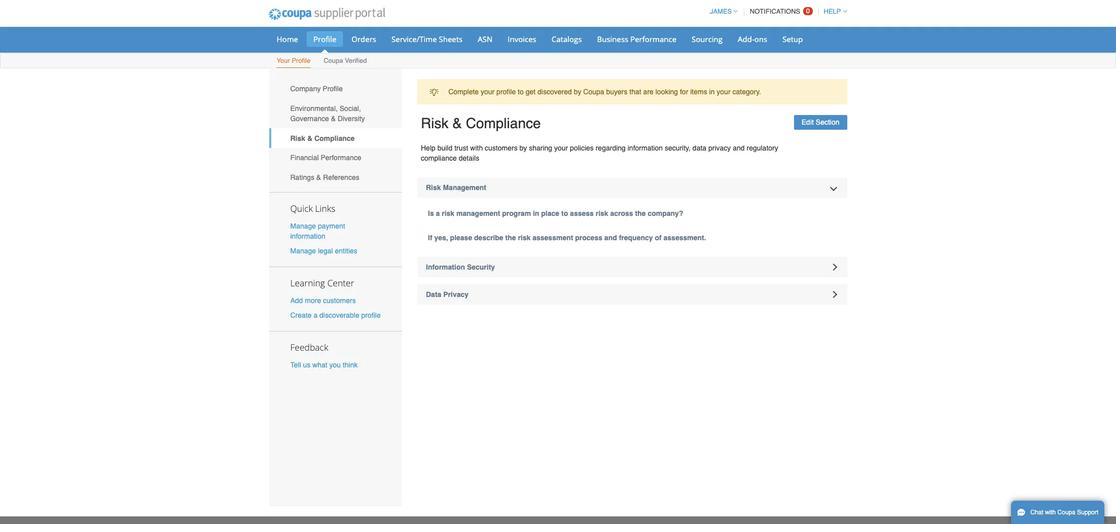Task type: locate. For each thing, give the bounding box(es) containing it.
0 vertical spatial help
[[824, 8, 842, 15]]

to right place
[[562, 210, 568, 218]]

entities
[[335, 247, 358, 255]]

0 vertical spatial customers
[[485, 144, 518, 152]]

0 vertical spatial the
[[636, 210, 646, 218]]

1 vertical spatial the
[[506, 234, 516, 242]]

1 horizontal spatial performance
[[631, 34, 677, 44]]

by
[[574, 88, 582, 96], [520, 144, 527, 152]]

0 horizontal spatial your
[[481, 88, 495, 96]]

in left place
[[533, 210, 540, 218]]

home
[[277, 34, 298, 44]]

more
[[305, 297, 321, 305]]

add more customers
[[291, 297, 356, 305]]

invoices
[[508, 34, 537, 44]]

risk & compliance up trust
[[421, 115, 541, 132]]

1 vertical spatial a
[[314, 312, 318, 320]]

create a discoverable profile
[[291, 312, 381, 320]]

service/time sheets link
[[385, 31, 470, 47]]

& right the ratings
[[317, 174, 321, 182]]

0 horizontal spatial coupa
[[324, 57, 343, 64]]

with right chat
[[1046, 509, 1057, 517]]

0 vertical spatial and
[[733, 144, 745, 152]]

performance right business
[[631, 34, 677, 44]]

manage left the legal
[[291, 247, 316, 255]]

0 vertical spatial risk & compliance
[[421, 115, 541, 132]]

navigation containing notifications 0
[[706, 2, 848, 21]]

and right process
[[605, 234, 617, 242]]

0 horizontal spatial profile
[[362, 312, 381, 320]]

navigation
[[706, 2, 848, 21]]

risk & compliance inside 'link'
[[291, 134, 355, 142]]

information
[[628, 144, 663, 152], [291, 232, 326, 240]]

0 vertical spatial information
[[628, 144, 663, 152]]

home link
[[270, 31, 305, 47]]

coupa left buyers
[[584, 88, 605, 96]]

0 vertical spatial to
[[518, 88, 524, 96]]

help for help build trust with customers by sharing your policies regarding information security, data privacy and regulatory compliance details
[[421, 144, 436, 152]]

a for is
[[436, 210, 440, 218]]

management
[[457, 210, 501, 218]]

your right complete
[[481, 88, 495, 96]]

1 horizontal spatial the
[[636, 210, 646, 218]]

1 horizontal spatial compliance
[[466, 115, 541, 132]]

1 manage from the top
[[291, 222, 316, 230]]

add
[[291, 297, 303, 305]]

verified
[[345, 57, 367, 64]]

1 vertical spatial risk & compliance
[[291, 134, 355, 142]]

help right the 0
[[824, 8, 842, 15]]

business performance link
[[591, 31, 684, 47]]

0 horizontal spatial performance
[[321, 154, 362, 162]]

1 horizontal spatial with
[[1046, 509, 1057, 517]]

is a risk management program in place to assess risk across the company?
[[428, 210, 684, 218]]

0 horizontal spatial risk & compliance
[[291, 134, 355, 142]]

1 vertical spatial help
[[421, 144, 436, 152]]

by inside help build trust with customers by sharing your policies regarding information security, data privacy and regulatory compliance details
[[520, 144, 527, 152]]

get
[[526, 88, 536, 96]]

that
[[630, 88, 642, 96]]

the right across
[[636, 210, 646, 218]]

1 horizontal spatial your
[[555, 144, 568, 152]]

service/time
[[392, 34, 437, 44]]

risk down program
[[518, 234, 531, 242]]

risk & compliance link
[[269, 129, 402, 148]]

management
[[443, 184, 487, 192]]

0 vertical spatial manage
[[291, 222, 316, 230]]

risk inside 'link'
[[291, 134, 306, 142]]

profile up environmental, social, governance & diversity link
[[323, 85, 343, 93]]

1 vertical spatial risk
[[291, 134, 306, 142]]

company?
[[648, 210, 684, 218]]

and inside help build trust with customers by sharing your policies regarding information security, data privacy and regulatory compliance details
[[733, 144, 745, 152]]

1 vertical spatial customers
[[323, 297, 356, 305]]

the right describe
[[506, 234, 516, 242]]

financial performance link
[[269, 148, 402, 168]]

a
[[436, 210, 440, 218], [314, 312, 318, 320]]

risk left across
[[596, 210, 609, 218]]

1 horizontal spatial help
[[824, 8, 842, 15]]

& down governance
[[308, 134, 313, 142]]

your right sharing
[[555, 144, 568, 152]]

chat with coupa support button
[[1012, 501, 1105, 525]]

information up manage legal entities link
[[291, 232, 326, 240]]

risk right is
[[442, 210, 455, 218]]

profile right your on the left top of page
[[292, 57, 311, 64]]

2 horizontal spatial coupa
[[1058, 509, 1076, 517]]

0 vertical spatial risk
[[421, 115, 449, 132]]

buyers
[[607, 88, 628, 96]]

customers up discoverable in the bottom of the page
[[323, 297, 356, 305]]

0 vertical spatial coupa
[[324, 57, 343, 64]]

compliance
[[466, 115, 541, 132], [315, 134, 355, 142]]

in right items
[[710, 88, 715, 96]]

and
[[733, 144, 745, 152], [605, 234, 617, 242]]

2 vertical spatial risk
[[426, 184, 441, 192]]

1 vertical spatial profile
[[362, 312, 381, 320]]

0 vertical spatial by
[[574, 88, 582, 96]]

orders link
[[345, 31, 383, 47]]

0 horizontal spatial with
[[471, 144, 483, 152]]

and right privacy
[[733, 144, 745, 152]]

complete your profile to get discovered by coupa buyers that are looking for items in your category. alert
[[418, 79, 848, 105]]

0 horizontal spatial by
[[520, 144, 527, 152]]

0 horizontal spatial compliance
[[315, 134, 355, 142]]

us
[[303, 361, 311, 370]]

with
[[471, 144, 483, 152], [1046, 509, 1057, 517]]

help
[[824, 8, 842, 15], [421, 144, 436, 152]]

coupa inside button
[[1058, 509, 1076, 517]]

performance inside business performance link
[[631, 34, 677, 44]]

business performance
[[598, 34, 677, 44]]

complete
[[449, 88, 479, 96]]

compliance down get
[[466, 115, 541, 132]]

to
[[518, 88, 524, 96], [562, 210, 568, 218]]

performance inside financial performance link
[[321, 154, 362, 162]]

privacy
[[444, 291, 469, 299]]

profile
[[314, 34, 337, 44], [292, 57, 311, 64], [323, 85, 343, 93]]

by right discovered
[[574, 88, 582, 96]]

0 vertical spatial with
[[471, 144, 483, 152]]

0 vertical spatial profile
[[497, 88, 516, 96]]

help inside help build trust with customers by sharing your policies regarding information security, data privacy and regulatory compliance details
[[421, 144, 436, 152]]

1 vertical spatial profile
[[292, 57, 311, 64]]

manage for manage legal entities
[[291, 247, 316, 255]]

orders
[[352, 34, 377, 44]]

coupa supplier portal image
[[262, 2, 392, 27]]

catalogs link
[[545, 31, 589, 47]]

asn
[[478, 34, 493, 44]]

if
[[428, 234, 433, 242]]

assessment
[[533, 234, 574, 242]]

1 horizontal spatial coupa
[[584, 88, 605, 96]]

help up compliance
[[421, 144, 436, 152]]

0 horizontal spatial a
[[314, 312, 318, 320]]

sharing
[[529, 144, 553, 152]]

please
[[450, 234, 473, 242]]

risk
[[421, 115, 449, 132], [291, 134, 306, 142], [426, 184, 441, 192]]

risk & compliance
[[421, 115, 541, 132], [291, 134, 355, 142]]

a right create
[[314, 312, 318, 320]]

1 horizontal spatial to
[[562, 210, 568, 218]]

discoverable
[[320, 312, 360, 320]]

2 vertical spatial coupa
[[1058, 509, 1076, 517]]

quick
[[291, 202, 313, 214]]

1 vertical spatial manage
[[291, 247, 316, 255]]

profile right discoverable in the bottom of the page
[[362, 312, 381, 320]]

information left security,
[[628, 144, 663, 152]]

data privacy
[[426, 291, 469, 299]]

performance up references
[[321, 154, 362, 162]]

1 horizontal spatial information
[[628, 144, 663, 152]]

1 horizontal spatial by
[[574, 88, 582, 96]]

1 horizontal spatial and
[[733, 144, 745, 152]]

security
[[467, 263, 495, 271]]

profile left get
[[497, 88, 516, 96]]

1 vertical spatial compliance
[[315, 134, 355, 142]]

0 horizontal spatial information
[[291, 232, 326, 240]]

james
[[710, 8, 732, 15]]

risk inside dropdown button
[[426, 184, 441, 192]]

coupa left support
[[1058, 509, 1076, 517]]

0 horizontal spatial to
[[518, 88, 524, 96]]

1 vertical spatial and
[[605, 234, 617, 242]]

you
[[330, 361, 341, 370]]

1 vertical spatial performance
[[321, 154, 362, 162]]

chat
[[1031, 509, 1044, 517]]

1 horizontal spatial in
[[710, 88, 715, 96]]

0 horizontal spatial customers
[[323, 297, 356, 305]]

references
[[323, 174, 360, 182]]

notifications 0
[[750, 7, 810, 15]]

risk up is
[[426, 184, 441, 192]]

&
[[331, 115, 336, 123], [453, 115, 462, 132], [308, 134, 313, 142], [317, 174, 321, 182]]

chat with coupa support
[[1031, 509, 1099, 517]]

1 horizontal spatial a
[[436, 210, 440, 218]]

data privacy heading
[[418, 285, 848, 305]]

company profile
[[291, 85, 343, 93]]

risk up build
[[421, 115, 449, 132]]

with up details
[[471, 144, 483, 152]]

profile for your profile
[[292, 57, 311, 64]]

0 horizontal spatial help
[[421, 144, 436, 152]]

company profile link
[[269, 79, 402, 99]]

manage down quick
[[291, 222, 316, 230]]

legal
[[318, 247, 333, 255]]

0 horizontal spatial the
[[506, 234, 516, 242]]

support
[[1078, 509, 1099, 517]]

customers left sharing
[[485, 144, 518, 152]]

manage inside manage payment information
[[291, 222, 316, 230]]

business
[[598, 34, 629, 44]]

0 vertical spatial a
[[436, 210, 440, 218]]

risk up financial at top left
[[291, 134, 306, 142]]

& left the diversity on the left of page
[[331, 115, 336, 123]]

0 vertical spatial in
[[710, 88, 715, 96]]

to left get
[[518, 88, 524, 96]]

manage legal entities link
[[291, 247, 358, 255]]

2 vertical spatial profile
[[323, 85, 343, 93]]

manage payment information
[[291, 222, 345, 240]]

1 vertical spatial information
[[291, 232, 326, 240]]

help for help
[[824, 8, 842, 15]]

compliance up financial performance link
[[315, 134, 355, 142]]

add more customers link
[[291, 297, 356, 305]]

complete your profile to get discovered by coupa buyers that are looking for items in your category.
[[449, 88, 762, 96]]

1 horizontal spatial customers
[[485, 144, 518, 152]]

coupa left verified
[[324, 57, 343, 64]]

1 horizontal spatial profile
[[497, 88, 516, 96]]

1 vertical spatial coupa
[[584, 88, 605, 96]]

your left category.
[[717, 88, 731, 96]]

environmental, social, governance & diversity
[[291, 105, 365, 123]]

2 manage from the top
[[291, 247, 316, 255]]

a right is
[[436, 210, 440, 218]]

0 vertical spatial performance
[[631, 34, 677, 44]]

a for create
[[314, 312, 318, 320]]

0 horizontal spatial and
[[605, 234, 617, 242]]

0 horizontal spatial in
[[533, 210, 540, 218]]

1 vertical spatial with
[[1046, 509, 1057, 517]]

program
[[503, 210, 531, 218]]

1 horizontal spatial risk
[[518, 234, 531, 242]]

risk & compliance up financial performance
[[291, 134, 355, 142]]

0
[[807, 7, 810, 15]]

in inside complete your profile to get discovered by coupa buyers that are looking for items in your category. alert
[[710, 88, 715, 96]]

by left sharing
[[520, 144, 527, 152]]

2 horizontal spatial your
[[717, 88, 731, 96]]

looking
[[656, 88, 679, 96]]

profile down coupa supplier portal image
[[314, 34, 337, 44]]

1 vertical spatial by
[[520, 144, 527, 152]]



Task type: describe. For each thing, give the bounding box(es) containing it.
governance
[[291, 115, 329, 123]]

your inside help build trust with customers by sharing your policies regarding information security, data privacy and regulatory compliance details
[[555, 144, 568, 152]]

if yes, please describe the risk assessment process and frequency of assessment.
[[428, 234, 707, 242]]

profile link
[[307, 31, 343, 47]]

trust
[[455, 144, 469, 152]]

environmental, social, governance & diversity link
[[269, 99, 402, 129]]

process
[[576, 234, 603, 242]]

social,
[[340, 105, 361, 113]]

setup
[[783, 34, 804, 44]]

manage legal entities
[[291, 247, 358, 255]]

2 horizontal spatial risk
[[596, 210, 609, 218]]

0 horizontal spatial risk
[[442, 210, 455, 218]]

your
[[277, 57, 290, 64]]

information inside help build trust with customers by sharing your policies regarding information security, data privacy and regulatory compliance details
[[628, 144, 663, 152]]

create
[[291, 312, 312, 320]]

coupa verified
[[324, 57, 367, 64]]

edit
[[802, 118, 814, 126]]

1 vertical spatial in
[[533, 210, 540, 218]]

is
[[428, 210, 434, 218]]

ons
[[755, 34, 768, 44]]

think
[[343, 361, 358, 370]]

data
[[693, 144, 707, 152]]

regulatory
[[747, 144, 779, 152]]

& inside risk & compliance 'link'
[[308, 134, 313, 142]]

describe
[[475, 234, 504, 242]]

risk management heading
[[418, 178, 848, 198]]

information security
[[426, 263, 495, 271]]

sourcing link
[[686, 31, 730, 47]]

discovered
[[538, 88, 572, 96]]

center
[[328, 277, 354, 289]]

0 vertical spatial compliance
[[466, 115, 541, 132]]

financial
[[291, 154, 319, 162]]

quick links
[[291, 202, 336, 214]]

ratings & references link
[[269, 168, 402, 187]]

coupa inside alert
[[584, 88, 605, 96]]

by inside alert
[[574, 88, 582, 96]]

items
[[691, 88, 708, 96]]

links
[[315, 202, 336, 214]]

regarding
[[596, 144, 626, 152]]

information security button
[[418, 257, 848, 278]]

section
[[816, 118, 840, 126]]

& inside ratings & references link
[[317, 174, 321, 182]]

your profile
[[277, 57, 311, 64]]

with inside button
[[1046, 509, 1057, 517]]

to inside alert
[[518, 88, 524, 96]]

1 horizontal spatial risk & compliance
[[421, 115, 541, 132]]

information inside manage payment information
[[291, 232, 326, 240]]

data
[[426, 291, 442, 299]]

tell us what you think button
[[291, 360, 358, 371]]

assess
[[570, 210, 594, 218]]

feedback
[[291, 342, 329, 354]]

learning
[[291, 277, 325, 289]]

of
[[655, 234, 662, 242]]

environmental,
[[291, 105, 338, 113]]

manage payment information link
[[291, 222, 345, 240]]

0 vertical spatial profile
[[314, 34, 337, 44]]

catalogs
[[552, 34, 582, 44]]

financial performance
[[291, 154, 362, 162]]

customers inside help build trust with customers by sharing your policies regarding information security, data privacy and regulatory compliance details
[[485, 144, 518, 152]]

add-ons link
[[732, 31, 774, 47]]

compliance
[[421, 154, 457, 162]]

across
[[611, 210, 634, 218]]

are
[[644, 88, 654, 96]]

your profile link
[[276, 55, 311, 68]]

tell us what you think
[[291, 361, 358, 370]]

1 vertical spatial to
[[562, 210, 568, 218]]

risk management
[[426, 184, 487, 192]]

data privacy button
[[418, 285, 848, 305]]

information security heading
[[418, 257, 848, 278]]

notifications
[[750, 8, 801, 15]]

edit section link
[[795, 115, 848, 130]]

security,
[[665, 144, 691, 152]]

setup link
[[777, 31, 810, 47]]

edit section
[[802, 118, 840, 126]]

policies
[[570, 144, 594, 152]]

& inside environmental, social, governance & diversity
[[331, 115, 336, 123]]

coupa verified link
[[323, 55, 368, 68]]

build
[[438, 144, 453, 152]]

& up trust
[[453, 115, 462, 132]]

ratings
[[291, 174, 315, 182]]

with inside help build trust with customers by sharing your policies regarding information security, data privacy and regulatory compliance details
[[471, 144, 483, 152]]

service/time sheets
[[392, 34, 463, 44]]

profile inside alert
[[497, 88, 516, 96]]

help link
[[820, 8, 848, 15]]

compliance inside 'link'
[[315, 134, 355, 142]]

profile for company profile
[[323, 85, 343, 93]]

manage for manage payment information
[[291, 222, 316, 230]]

sourcing
[[692, 34, 723, 44]]

create a discoverable profile link
[[291, 312, 381, 320]]

invoices link
[[502, 31, 543, 47]]

diversity
[[338, 115, 365, 123]]

privacy
[[709, 144, 731, 152]]

learning center
[[291, 277, 354, 289]]

sheets
[[439, 34, 463, 44]]

performance for business performance
[[631, 34, 677, 44]]

performance for financial performance
[[321, 154, 362, 162]]

add-
[[738, 34, 755, 44]]

ratings & references
[[291, 174, 360, 182]]

add-ons
[[738, 34, 768, 44]]



Task type: vqa. For each thing, say whether or not it's contained in the screenshot.
'a' to the bottom
yes



